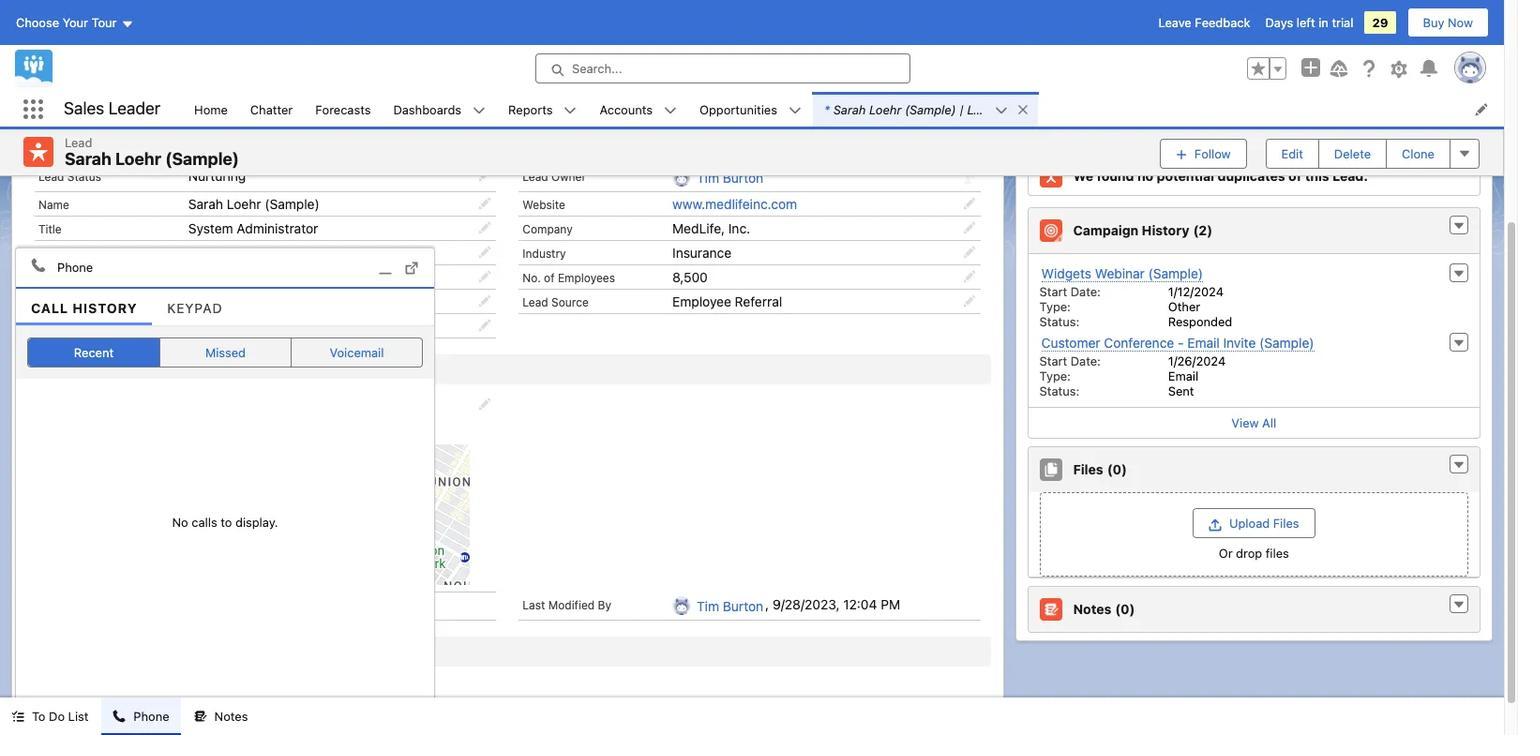 Task type: describe. For each thing, give the bounding box(es) containing it.
record
[[1015, 32, 1052, 47]]

inc.
[[729, 221, 751, 237]]

2 vertical spatial 1 (800) 667-6389
[[188, 294, 298, 310]]

address
[[55, 361, 105, 377]]

rating
[[38, 320, 72, 334]]

1 your from the left
[[864, 51, 889, 66]]

start date: for customer
[[1040, 354, 1101, 369]]

lead for sarah
[[65, 135, 92, 150]]

(0) for notes (0)
[[1116, 602, 1136, 618]]

choose
[[16, 15, 59, 30]]

start for customer conference - email invite (sample)
[[1040, 354, 1068, 369]]

edit mobile image
[[479, 295, 492, 308]]

edit button
[[1266, 139, 1320, 169]]

keypad link
[[152, 289, 238, 326]]

1 vertical spatial info@salesforce.com
[[188, 245, 315, 261]]

opportunities link
[[689, 92, 789, 127]]

lead for status
[[38, 170, 64, 184]]

cold
[[188, 318, 216, 334]]

status: for widgets webinar (sample)
[[1040, 314, 1080, 329]]

0 vertical spatial files
[[1074, 462, 1104, 478]]

text default image inside list item
[[1017, 103, 1030, 116]]

edit phone image
[[479, 270, 492, 283]]

employee
[[673, 294, 732, 310]]

what's
[[1241, 51, 1281, 66]]

list
[[68, 709, 89, 724]]

,
[[766, 597, 769, 613]]

info@salesforce.com link
[[188, 245, 315, 261]]

text default image inside notes button
[[194, 710, 207, 724]]

no
[[172, 515, 188, 530]]

call
[[31, 301, 68, 317]]

trial
[[1333, 15, 1354, 30]]

12:04
[[844, 597, 878, 613]]

list containing home
[[183, 92, 1505, 127]]

no. of employees
[[523, 271, 615, 285]]

0 vertical spatial 667-
[[195, 54, 225, 70]]

reports list item
[[497, 92, 589, 127]]

sent
[[1169, 384, 1195, 399]]

example,
[[975, 51, 1027, 66]]

phone link
[[16, 249, 434, 289]]

or drop files
[[1219, 546, 1290, 561]]

chatter inside tab list
[[203, 122, 254, 139]]

duplicates
[[1218, 168, 1286, 184]]

now
[[1449, 15, 1474, 30]]

lead
[[987, 32, 1011, 47]]

google maps link
[[38, 679, 118, 695]]

by
[[598, 599, 612, 613]]

text default image inside "dashboards" list item
[[473, 104, 486, 117]]

notes for notes (0)
[[1074, 602, 1112, 618]]

list item containing *
[[813, 92, 1038, 127]]

lead status
[[38, 170, 101, 184]]

reports
[[509, 102, 553, 117]]

lead.
[[1333, 168, 1369, 184]]

customer conference - email invite (sample) link
[[1042, 335, 1315, 352]]

text default image inside related tab panel
[[1453, 220, 1466, 233]]

loehr for sarah loehr (sample) | lead
[[870, 102, 902, 117]]

opportunities
[[700, 102, 778, 117]]

1 vertical spatial of
[[544, 271, 555, 285]]

chatter link right home on the left
[[239, 92, 304, 127]]

notes (0)
[[1074, 602, 1136, 618]]

text default image inside opportunities list item
[[789, 104, 802, 117]]

details link
[[119, 112, 169, 149]]

text default image inside reports list item
[[564, 104, 577, 117]]

in
[[1319, 15, 1329, 30]]

system
[[188, 221, 233, 237]]

(2)
[[1194, 223, 1213, 239]]

29
[[1373, 15, 1389, 30]]

edit company image
[[963, 222, 976, 235]]

home
[[194, 102, 228, 117]]

times
[[1094, 51, 1126, 66]]

chatter inside list
[[250, 102, 293, 117]]

(sample) up administrator at top
[[265, 196, 320, 212]]

information
[[880, 32, 946, 47]]

start date: for widgets
[[1040, 284, 1101, 299]]

a
[[806, 51, 813, 66]]

0 vertical spatial (800)
[[157, 54, 191, 70]]

edit industry image
[[963, 246, 976, 259]]

conference
[[1105, 335, 1175, 351]]

contact
[[832, 32, 877, 47]]

details
[[119, 122, 169, 139]]

history
[[72, 301, 137, 317]]

type: for widgets webinar (sample)
[[1040, 299, 1071, 314]]

to
[[32, 709, 46, 724]]

buy
[[1424, 15, 1445, 30]]

edit address image
[[479, 398, 492, 411]]

medlife,
[[673, 221, 725, 237]]

text default image inside to do list button
[[11, 710, 24, 724]]

accounts
[[600, 102, 653, 117]]

email up 1/26/2024
[[1188, 335, 1220, 351]]

tim burton link for lead owner
[[697, 170, 764, 187]]

upload
[[1230, 516, 1270, 531]]

of inside related tab panel
[[1289, 168, 1302, 184]]

industry
[[523, 247, 566, 261]]

lead source
[[523, 296, 589, 310]]

medlife, inc.
[[673, 221, 751, 237]]

text default image inside list item
[[995, 104, 1008, 117]]

leader
[[109, 99, 161, 118]]

text default image inside accounts list item
[[664, 104, 677, 117]]

save their contact information to the lead record make a plan for your outreach (for example, how many times will you reach out? what's your pitch?)
[[771, 32, 1354, 66]]

home link
[[183, 92, 239, 127]]

call history link
[[16, 289, 152, 326]]

choose your tour button
[[15, 8, 135, 38]]

sarah for sarah loehr (sample)
[[65, 149, 112, 169]]

email left your
[[27, 25, 56, 40]]

1 vertical spatial 1 (800) 667-6389
[[188, 269, 298, 285]]

make
[[771, 51, 802, 66]]

history
[[1142, 223, 1190, 239]]

many
[[1059, 51, 1091, 66]]

pm
[[881, 597, 901, 613]]

edit rating image
[[479, 319, 492, 332]]

view all link
[[1029, 407, 1480, 438]]

other
[[1169, 299, 1201, 314]]

forecasts
[[315, 102, 371, 117]]

0 vertical spatial info@salesforce.com
[[134, 25, 261, 41]]

your
[[63, 15, 88, 30]]

status
[[67, 170, 101, 184]]

date: for widgets
[[1071, 284, 1101, 299]]

voicemail
[[330, 346, 384, 361]]

type: for customer conference - email invite (sample)
[[1040, 369, 1071, 384]]

activity
[[35, 122, 85, 139]]

employee referral
[[673, 294, 783, 310]]

feedback
[[1196, 15, 1251, 30]]

(sample) right 'invite'
[[1260, 335, 1315, 351]]

owner
[[552, 170, 586, 184]]

burton for last modified by
[[723, 599, 764, 615]]

1 horizontal spatial files
[[1274, 516, 1300, 531]]

mobile
[[38, 296, 74, 310]]

edit no. of employees image
[[963, 270, 976, 283]]

google maps
[[38, 679, 118, 695]]

administrator
[[237, 221, 318, 237]]

lead owner
[[523, 170, 586, 184]]

(sample) up 1/12/2024
[[1149, 266, 1204, 282]]

1 (800) 667-6389 link for mobile
[[188, 294, 298, 310]]

notes for notes
[[214, 709, 248, 724]]

, 9/28/2023, 12:04 pm
[[766, 597, 901, 613]]

insurance
[[673, 245, 732, 261]]

edit lead status image
[[479, 169, 492, 182]]

potential
[[1157, 168, 1215, 184]]

2 vertical spatial (800)
[[198, 294, 232, 310]]

left
[[1297, 15, 1316, 30]]

lead sarah loehr (sample)
[[65, 135, 239, 169]]

employees
[[558, 271, 615, 285]]

lead for source
[[523, 296, 549, 310]]

tim burton link for last modified by
[[697, 599, 764, 616]]

opportunities list item
[[689, 92, 813, 127]]



Task type: vqa. For each thing, say whether or not it's contained in the screenshot.


Task type: locate. For each thing, give the bounding box(es) containing it.
email down title at the top
[[38, 247, 67, 261]]

source
[[552, 296, 589, 310]]

phone inside dialog
[[57, 261, 93, 276]]

edit name image
[[479, 197, 492, 210]]

loehr right *
[[870, 102, 902, 117]]

tim burton link left ","
[[697, 599, 764, 616]]

1 (800) 667-6389 link down phone link
[[188, 294, 298, 310]]

calls
[[192, 515, 217, 530]]

to inside the save their contact information to the lead record make a plan for your outreach (for example, how many times will you reach out? what's your pitch?)
[[949, 32, 961, 47]]

0 vertical spatial notes
[[1074, 602, 1112, 618]]

1 vertical spatial chatter
[[203, 122, 254, 139]]

text default image inside phone "button"
[[113, 710, 126, 724]]

last modified by
[[523, 599, 612, 613]]

sarah up system
[[188, 196, 223, 212]]

1 vertical spatial tim burton
[[697, 599, 764, 615]]

1 inside 1 (800) 667-6389 link
[[148, 54, 154, 70]]

no calls to display.
[[172, 515, 278, 530]]

system administrator
[[188, 221, 318, 237]]

your right for
[[864, 51, 889, 66]]

address information button
[[24, 355, 991, 385]]

related
[[1039, 122, 1094, 139]]

reach
[[1176, 51, 1208, 66]]

burton for lead owner
[[723, 170, 764, 186]]

1 up cold
[[188, 294, 194, 310]]

1 vertical spatial 1
[[188, 269, 194, 285]]

follow
[[1195, 146, 1231, 161]]

667- down 'info@salesforce.com' link
[[236, 269, 266, 285]]

reports link
[[497, 92, 564, 127]]

1 start from the top
[[1040, 284, 1068, 299]]

0 horizontal spatial loehr
[[115, 149, 161, 169]]

no
[[1138, 168, 1154, 184]]

lead
[[968, 102, 995, 117], [65, 135, 92, 150], [38, 170, 64, 184], [523, 170, 549, 184], [523, 296, 549, 310]]

loehr inside the lead sarah loehr (sample)
[[115, 149, 161, 169]]

1 up leader
[[148, 54, 154, 70]]

1 horizontal spatial to
[[949, 32, 961, 47]]

0 vertical spatial chatter
[[250, 102, 293, 117]]

leave
[[1159, 15, 1192, 30]]

notes button
[[183, 698, 259, 736]]

or
[[1219, 546, 1233, 561]]

tim burton link
[[697, 170, 764, 187], [697, 599, 764, 616]]

6389
[[225, 54, 258, 70], [266, 269, 298, 285], [266, 294, 298, 310]]

choose your tour
[[16, 15, 117, 30]]

chatter link
[[239, 92, 304, 127], [203, 112, 254, 149]]

1 (800) 667-6389 down 'info@salesforce.com' link
[[188, 269, 298, 285]]

tim
[[697, 170, 720, 186], [697, 599, 720, 615]]

phone button
[[102, 698, 181, 736]]

status: up customer
[[1040, 314, 1080, 329]]

widgets
[[1042, 266, 1092, 282]]

status: for customer conference - email invite (sample)
[[1040, 384, 1080, 399]]

1 status: from the top
[[1040, 314, 1080, 329]]

(0) for files (0)
[[1108, 462, 1128, 478]]

chatter right home on the left
[[250, 102, 293, 117]]

tim burton for last modified by
[[697, 599, 764, 615]]

text default image inside phone link
[[31, 258, 46, 273]]

1 vertical spatial burton
[[723, 599, 764, 615]]

*
[[825, 102, 830, 117]]

of left this
[[1289, 168, 1302, 184]]

0 vertical spatial loehr
[[870, 102, 902, 117]]

0 horizontal spatial notes
[[214, 709, 248, 724]]

0 vertical spatial status:
[[1040, 314, 1080, 329]]

1 vertical spatial type:
[[1040, 369, 1071, 384]]

2 burton from the top
[[723, 599, 764, 615]]

1 vertical spatial status:
[[1040, 384, 1080, 399]]

1/12/2024
[[1169, 284, 1224, 299]]

(sample) left |
[[905, 102, 957, 117]]

start
[[1040, 284, 1068, 299], [1040, 354, 1068, 369]]

1 (800) 667-6389 up home on the left
[[148, 54, 258, 70]]

0 horizontal spatial your
[[864, 51, 889, 66]]

start date: down customer
[[1040, 354, 1101, 369]]

activity link
[[35, 112, 85, 149]]

of right no.
[[544, 271, 555, 285]]

tim burton left ","
[[697, 599, 764, 615]]

no.
[[523, 271, 541, 285]]

out?
[[1212, 51, 1237, 66]]

info@salesforce.com down system administrator
[[188, 245, 315, 261]]

1 vertical spatial start
[[1040, 354, 1068, 369]]

(sample) inside the lead sarah loehr (sample)
[[165, 149, 239, 169]]

phone inside "button"
[[134, 709, 169, 724]]

view all
[[1232, 416, 1277, 431]]

view
[[1232, 416, 1259, 431]]

0 horizontal spatial of
[[544, 271, 555, 285]]

google
[[38, 679, 82, 695]]

2 vertical spatial 1
[[188, 294, 194, 310]]

2 horizontal spatial loehr
[[870, 102, 902, 117]]

edit title image
[[479, 222, 492, 235]]

will
[[1129, 51, 1148, 66]]

lead down no.
[[523, 296, 549, 310]]

0 vertical spatial sarah
[[834, 102, 866, 117]]

1 vertical spatial tim
[[697, 599, 720, 615]]

save
[[771, 32, 799, 47]]

www.medlifeinc.com
[[673, 196, 798, 212]]

2 vertical spatial 667-
[[236, 294, 266, 310]]

2 start from the top
[[1040, 354, 1068, 369]]

chatter
[[250, 102, 293, 117], [203, 122, 254, 139]]

0 vertical spatial tim burton link
[[697, 170, 764, 187]]

tour
[[92, 15, 117, 30]]

(0)
[[1108, 462, 1128, 478], [1116, 602, 1136, 618]]

sarah for sarah loehr (sample) | lead
[[834, 102, 866, 117]]

1 vertical spatial start date:
[[1040, 354, 1101, 369]]

1 horizontal spatial notes
[[1074, 602, 1112, 618]]

(800) up cold
[[198, 294, 232, 310]]

found
[[1097, 168, 1135, 184]]

0 vertical spatial start date:
[[1040, 284, 1101, 299]]

date: for customer
[[1071, 354, 1101, 369]]

(800) up home link
[[157, 54, 191, 70]]

last
[[523, 599, 545, 613]]

sales leader
[[64, 99, 161, 118]]

search... button
[[536, 53, 911, 83]]

0 vertical spatial 6389
[[225, 54, 258, 70]]

display.
[[235, 515, 278, 530]]

(800)
[[157, 54, 191, 70], [198, 269, 232, 285], [198, 294, 232, 310]]

days
[[1266, 15, 1294, 30]]

tim burton for lead owner
[[697, 170, 764, 186]]

667- down phone link
[[236, 294, 266, 310]]

1 tim burton from the top
[[697, 170, 764, 186]]

loehr down details
[[115, 149, 161, 169]]

customer conference - email invite (sample)
[[1042, 335, 1315, 351]]

1 (800) 667-6389 link for phone
[[134, 54, 258, 70]]

recent
[[74, 346, 114, 361]]

leave feedback link
[[1159, 15, 1251, 30]]

0 vertical spatial burton
[[723, 170, 764, 186]]

0 vertical spatial 1 (800) 667-6389 link
[[134, 54, 258, 70]]

0 horizontal spatial sarah
[[65, 149, 112, 169]]

tim up www.medlifeinc.com
[[697, 170, 720, 186]]

(800) up keypad link
[[198, 269, 232, 285]]

1 vertical spatial 1 (800) 667-6389 link
[[188, 294, 298, 310]]

tim for last modified by
[[697, 599, 720, 615]]

0 vertical spatial 1
[[148, 54, 154, 70]]

2 type: from the top
[[1040, 369, 1071, 384]]

files (0)
[[1074, 462, 1128, 478]]

title
[[38, 223, 62, 237]]

list item
[[813, 92, 1038, 127]]

1 vertical spatial 6389
[[266, 269, 298, 285]]

all
[[1263, 416, 1277, 431]]

outreach
[[893, 51, 944, 66]]

date: down customer
[[1071, 354, 1101, 369]]

0 vertical spatial date:
[[1071, 284, 1101, 299]]

type: down customer
[[1040, 369, 1071, 384]]

0 vertical spatial tim
[[697, 170, 720, 186]]

date: down widgets
[[1071, 284, 1101, 299]]

1 horizontal spatial sarah
[[188, 196, 223, 212]]

2 tim burton from the top
[[697, 599, 764, 615]]

sarah inside the lead sarah loehr (sample)
[[65, 149, 112, 169]]

1 vertical spatial sarah
[[65, 149, 112, 169]]

0 vertical spatial start
[[1040, 284, 1068, 299]]

text default image
[[473, 104, 486, 117], [564, 104, 577, 117], [995, 104, 1008, 117], [31, 258, 46, 273], [1453, 459, 1466, 472], [1453, 599, 1466, 612], [11, 710, 24, 724], [113, 710, 126, 724]]

to inside phone dialog
[[221, 515, 232, 530]]

delete button
[[1319, 139, 1388, 169]]

1 vertical spatial date:
[[1071, 354, 1101, 369]]

start down customer
[[1040, 354, 1068, 369]]

dashboards list item
[[382, 92, 497, 127]]

to left the
[[949, 32, 961, 47]]

group
[[1248, 57, 1287, 80]]

2 tim burton link from the top
[[697, 599, 764, 616]]

lead up website
[[523, 170, 549, 184]]

1 horizontal spatial your
[[1285, 51, 1310, 66]]

upload files
[[1230, 516, 1300, 531]]

1 (800) 667-6389 down phone link
[[188, 294, 298, 310]]

tab list containing activity
[[23, 112, 992, 149]]

2 vertical spatial loehr
[[227, 196, 261, 212]]

tim for lead owner
[[697, 170, 720, 186]]

buy now button
[[1408, 8, 1490, 38]]

leave feedback
[[1159, 15, 1251, 30]]

0 vertical spatial of
[[1289, 168, 1302, 184]]

start down widgets
[[1040, 284, 1068, 299]]

how
[[1030, 51, 1056, 66]]

667- up home link
[[195, 54, 225, 70]]

email down customer conference - email invite (sample) link
[[1169, 369, 1199, 384]]

1 vertical spatial notes
[[214, 709, 248, 724]]

2 tim from the top
[[697, 599, 720, 615]]

loehr for sarah loehr (sample)
[[115, 149, 161, 169]]

2 status: from the top
[[1040, 384, 1080, 399]]

tim burton link up "www.medlifeinc.com" 'link'
[[697, 170, 764, 187]]

chatter link up nurturing
[[203, 112, 254, 149]]

status:
[[1040, 314, 1080, 329], [1040, 384, 1080, 399]]

accounts list item
[[589, 92, 689, 127]]

to right calls
[[221, 515, 232, 530]]

list
[[183, 92, 1505, 127]]

website
[[523, 198, 566, 212]]

1 up keypad link
[[188, 269, 194, 285]]

0 vertical spatial (0)
[[1108, 462, 1128, 478]]

files
[[1266, 546, 1290, 561]]

your left pitch?) at the right top of the page
[[1285, 51, 1310, 66]]

edit email image
[[479, 246, 492, 259]]

2 your from the left
[[1285, 51, 1310, 66]]

lead down sales
[[65, 135, 92, 150]]

type:
[[1040, 299, 1071, 314], [1040, 369, 1071, 384]]

edit website image
[[963, 197, 976, 210]]

forecasts link
[[304, 92, 382, 127]]

sarah loehr (sample)
[[188, 196, 320, 212]]

0 vertical spatial to
[[949, 32, 961, 47]]

1 vertical spatial tim burton link
[[697, 599, 764, 616]]

0 vertical spatial type:
[[1040, 299, 1071, 314]]

0 horizontal spatial files
[[1074, 462, 1104, 478]]

(sample) down home link
[[165, 149, 239, 169]]

2 start date: from the top
[[1040, 354, 1101, 369]]

accounts link
[[589, 92, 664, 127]]

for
[[844, 51, 860, 66]]

tab list
[[23, 112, 992, 149]]

0 vertical spatial 1 (800) 667-6389
[[148, 54, 258, 70]]

1 horizontal spatial loehr
[[227, 196, 261, 212]]

keypad
[[167, 301, 223, 317]]

address information
[[55, 361, 178, 377]]

2 vertical spatial 6389
[[266, 294, 298, 310]]

1 vertical spatial (800)
[[198, 269, 232, 285]]

lead image
[[23, 137, 53, 167]]

text default image
[[1017, 103, 1030, 116], [664, 104, 677, 117], [789, 104, 802, 117], [1453, 220, 1466, 233], [33, 362, 48, 377], [194, 710, 207, 724]]

lead down lead image
[[38, 170, 64, 184]]

text default image inside address information dropdown button
[[33, 362, 48, 377]]

1 type: from the top
[[1040, 299, 1071, 314]]

lead right |
[[968, 102, 995, 117]]

to do list button
[[0, 698, 100, 736]]

tim left ","
[[697, 599, 720, 615]]

tim burton up "www.medlifeinc.com" 'link'
[[697, 170, 764, 186]]

1 (800) 667-6389 link up home on the left
[[134, 54, 258, 70]]

burton up "www.medlifeinc.com" 'link'
[[723, 170, 764, 186]]

0 horizontal spatial to
[[221, 515, 232, 530]]

dashboards link
[[382, 92, 473, 127]]

tim burton
[[697, 170, 764, 186], [697, 599, 764, 615]]

sales
[[64, 99, 104, 118]]

sarah up status
[[65, 149, 112, 169]]

notes inside button
[[214, 709, 248, 724]]

info@salesforce.com
[[134, 25, 261, 41], [188, 245, 315, 261]]

dashboards
[[393, 102, 462, 117]]

loehr up system administrator
[[227, 196, 261, 212]]

delete
[[1335, 146, 1372, 161]]

2 horizontal spatial sarah
[[834, 102, 866, 117]]

edit lead source image
[[963, 295, 976, 308]]

1 vertical spatial 667-
[[236, 269, 266, 285]]

1 vertical spatial to
[[221, 515, 232, 530]]

related tab panel
[[1028, 149, 1481, 633]]

lead inside the lead sarah loehr (sample)
[[65, 135, 92, 150]]

info@salesforce.com up home on the left
[[134, 25, 261, 41]]

sarah inside list item
[[834, 102, 866, 117]]

1 horizontal spatial of
[[1289, 168, 1302, 184]]

widgets webinar (sample)
[[1042, 266, 1204, 282]]

2 date: from the top
[[1071, 354, 1101, 369]]

www.medlifeinc.com link
[[673, 196, 798, 212]]

1 tim from the top
[[697, 170, 720, 186]]

1 vertical spatial (0)
[[1116, 602, 1136, 618]]

1 vertical spatial loehr
[[115, 149, 161, 169]]

0 vertical spatial tim burton
[[697, 170, 764, 186]]

to do list
[[32, 709, 89, 724]]

chatter down home on the left
[[203, 122, 254, 139]]

1 start date: from the top
[[1040, 284, 1101, 299]]

lead for owner
[[523, 170, 549, 184]]

start date: down widgets
[[1040, 284, 1101, 299]]

(sample) inside list item
[[905, 102, 957, 117]]

lead inside list item
[[968, 102, 995, 117]]

missed
[[205, 346, 246, 361]]

1 vertical spatial files
[[1274, 516, 1300, 531]]

9/28/2023,
[[773, 597, 840, 613]]

date:
[[1071, 284, 1101, 299], [1071, 354, 1101, 369]]

start for widgets webinar (sample)
[[1040, 284, 1068, 299]]

type: down widgets
[[1040, 299, 1071, 314]]

phone dialog
[[15, 248, 435, 698]]

1 date: from the top
[[1071, 284, 1101, 299]]

burton left ","
[[723, 599, 764, 615]]

status: down customer
[[1040, 384, 1080, 399]]

1 (800) 667-6389 link
[[134, 54, 258, 70], [188, 294, 298, 310]]

1 tim burton link from the top
[[697, 170, 764, 187]]

sarah right *
[[834, 102, 866, 117]]

2 vertical spatial sarah
[[188, 196, 223, 212]]

notes inside related tab panel
[[1074, 602, 1112, 618]]

1 burton from the top
[[723, 170, 764, 186]]



